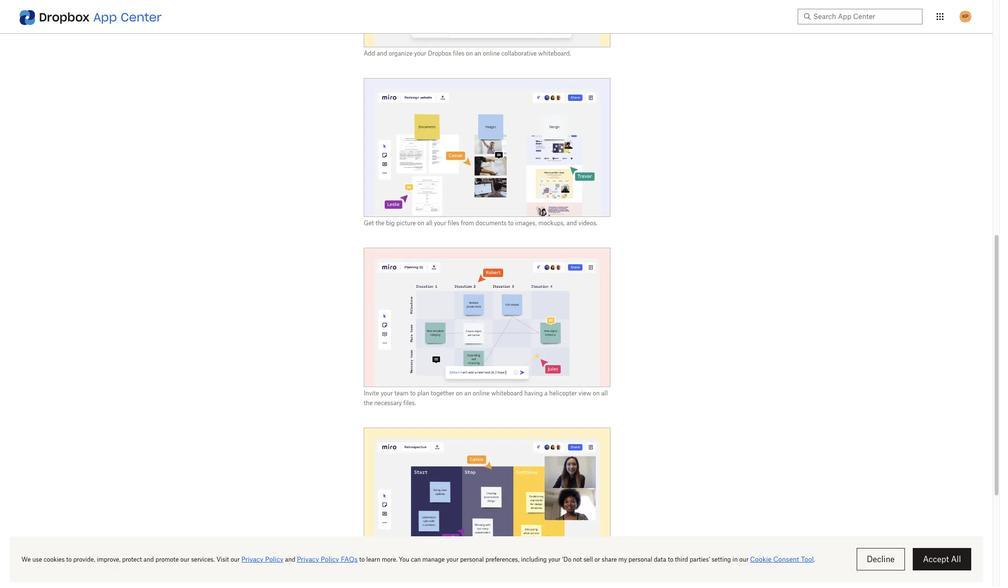 Task type: locate. For each thing, give the bounding box(es) containing it.
helicopter
[[549, 389, 577, 397]]

the down invite
[[364, 399, 373, 406]]

and
[[377, 50, 387, 57], [567, 219, 577, 227]]

1 horizontal spatial to
[[508, 219, 514, 227]]

2 vertical spatial an
[[384, 569, 391, 576]]

2 horizontal spatial an
[[475, 50, 481, 57]]

your right organize at the top
[[414, 50, 426, 57]]

and right "add"
[[377, 50, 387, 57]]

files
[[453, 50, 465, 57], [448, 219, 459, 227]]

0 horizontal spatial dropbox
[[39, 10, 90, 25]]

collaborative
[[501, 50, 537, 57]]

documents
[[476, 219, 507, 227]]

meeting
[[440, 569, 463, 576]]

1 horizontal spatial the
[[376, 219, 384, 227]]

1 horizontal spatial all
[[601, 389, 608, 397]]

an
[[475, 50, 481, 57], [464, 389, 471, 397], [384, 569, 391, 576]]

1 vertical spatial an
[[464, 389, 471, 397]]

0 vertical spatial and
[[377, 50, 387, 57]]

picture
[[396, 219, 416, 227]]

all right view
[[601, 389, 608, 397]]

an for together
[[464, 389, 471, 397]]

dropbox
[[39, 10, 90, 25], [428, 50, 451, 57]]

your inside invite your team to plan together on an online whiteboard having a helicopter view on all the necessary files.
[[381, 389, 393, 397]]

dropbox left 'app' on the left
[[39, 10, 90, 25]]

whiteboard
[[491, 389, 523, 397]]

to
[[508, 219, 514, 227], [410, 389, 416, 397]]

team
[[394, 389, 409, 397]]

0 vertical spatial dropbox
[[39, 10, 90, 25]]

images,
[[515, 219, 537, 227]]

remote
[[489, 569, 509, 576]]

2 vertical spatial your
[[381, 389, 393, 397]]

your
[[414, 50, 426, 57], [434, 219, 446, 227], [381, 389, 393, 397]]

0 vertical spatial an
[[475, 50, 481, 57]]

0 horizontal spatial all
[[426, 219, 432, 227]]

create
[[364, 569, 382, 576]]

0 vertical spatial online
[[483, 50, 500, 57]]

1 vertical spatial dropbox
[[428, 50, 451, 57]]

on
[[466, 50, 473, 57], [418, 219, 424, 227], [456, 389, 463, 397], [593, 389, 600, 397]]

kp
[[962, 13, 969, 20]]

together
[[431, 389, 454, 397]]

app
[[93, 10, 117, 25]]

create an all-in-one digital meeting room for remote teamwork.
[[364, 569, 540, 576]]

1 vertical spatial all
[[601, 389, 608, 397]]

to left images,
[[508, 219, 514, 227]]

online for whiteboard
[[473, 389, 490, 397]]

the left big
[[376, 219, 384, 227]]

and left videos.
[[567, 219, 577, 227]]

digital
[[420, 569, 438, 576]]

to up files.
[[410, 389, 416, 397]]

dropbox app center
[[39, 10, 162, 25]]

from
[[461, 219, 474, 227]]

your up 'necessary'
[[381, 389, 393, 397]]

files.
[[403, 399, 416, 406]]

in-
[[401, 569, 409, 576]]

online
[[483, 50, 500, 57], [473, 389, 490, 397]]

1 vertical spatial the
[[364, 399, 373, 406]]

your left 'from'
[[434, 219, 446, 227]]

1 vertical spatial to
[[410, 389, 416, 397]]

an left collaborative
[[475, 50, 481, 57]]

all right "picture"
[[426, 219, 432, 227]]

videos.
[[579, 219, 598, 227]]

dropbox right organize at the top
[[428, 50, 451, 57]]

online left collaborative
[[483, 50, 500, 57]]

all-
[[392, 569, 401, 576]]

teamwork.
[[511, 569, 540, 576]]

0 vertical spatial all
[[426, 219, 432, 227]]

invite your team to plan together on an online whiteboard having a helicopter view on all the necessary files.
[[364, 389, 608, 406]]

0 horizontal spatial the
[[364, 399, 373, 406]]

kp button
[[958, 9, 973, 24]]

0 vertical spatial to
[[508, 219, 514, 227]]

room
[[464, 569, 479, 576]]

1 horizontal spatial an
[[464, 389, 471, 397]]

online inside invite your team to plan together on an online whiteboard having a helicopter view on all the necessary files.
[[473, 389, 490, 397]]

2 horizontal spatial your
[[434, 219, 446, 227]]

for
[[480, 569, 488, 576]]

0 horizontal spatial your
[[381, 389, 393, 397]]

an left all-
[[384, 569, 391, 576]]

an inside invite your team to plan together on an online whiteboard having a helicopter view on all the necessary files.
[[464, 389, 471, 397]]

0 vertical spatial your
[[414, 50, 426, 57]]

all
[[426, 219, 432, 227], [601, 389, 608, 397]]

view
[[579, 389, 591, 397]]

the
[[376, 219, 384, 227], [364, 399, 373, 406]]

1 vertical spatial your
[[434, 219, 446, 227]]

the inside invite your team to plan together on an online whiteboard having a helicopter view on all the necessary files.
[[364, 399, 373, 406]]

Search App Center text field
[[813, 11, 917, 22]]

1 vertical spatial and
[[567, 219, 577, 227]]

an right together
[[464, 389, 471, 397]]

online left the whiteboard
[[473, 389, 490, 397]]

0 horizontal spatial to
[[410, 389, 416, 397]]

1 vertical spatial online
[[473, 389, 490, 397]]



Task type: describe. For each thing, give the bounding box(es) containing it.
0 horizontal spatial an
[[384, 569, 391, 576]]

center
[[121, 10, 162, 25]]

invite
[[364, 389, 379, 397]]

to inside invite your team to plan together on an online whiteboard having a helicopter view on all the necessary files.
[[410, 389, 416, 397]]

mockups,
[[538, 219, 565, 227]]

an for files
[[475, 50, 481, 57]]

get the big picture on all your files from documents to images, mockups, and videos.
[[364, 219, 598, 227]]

0 vertical spatial the
[[376, 219, 384, 227]]

1 horizontal spatial and
[[567, 219, 577, 227]]

online for collaborative
[[483, 50, 500, 57]]

whiteboard.
[[538, 50, 571, 57]]

0 horizontal spatial and
[[377, 50, 387, 57]]

a
[[544, 389, 548, 397]]

add and organize your dropbox files on an online collaborative whiteboard.
[[364, 50, 571, 57]]

big
[[386, 219, 395, 227]]

organize
[[389, 50, 413, 57]]

1 horizontal spatial dropbox
[[428, 50, 451, 57]]

all inside invite your team to plan together on an online whiteboard having a helicopter view on all the necessary files.
[[601, 389, 608, 397]]

one
[[409, 569, 419, 576]]

0 vertical spatial files
[[453, 50, 465, 57]]

necessary
[[374, 399, 402, 406]]

get
[[364, 219, 374, 227]]

plan
[[417, 389, 429, 397]]

having
[[524, 389, 543, 397]]

1 horizontal spatial your
[[414, 50, 426, 57]]

add
[[364, 50, 375, 57]]

1 vertical spatial files
[[448, 219, 459, 227]]



Task type: vqa. For each thing, say whether or not it's contained in the screenshot.
Request
no



